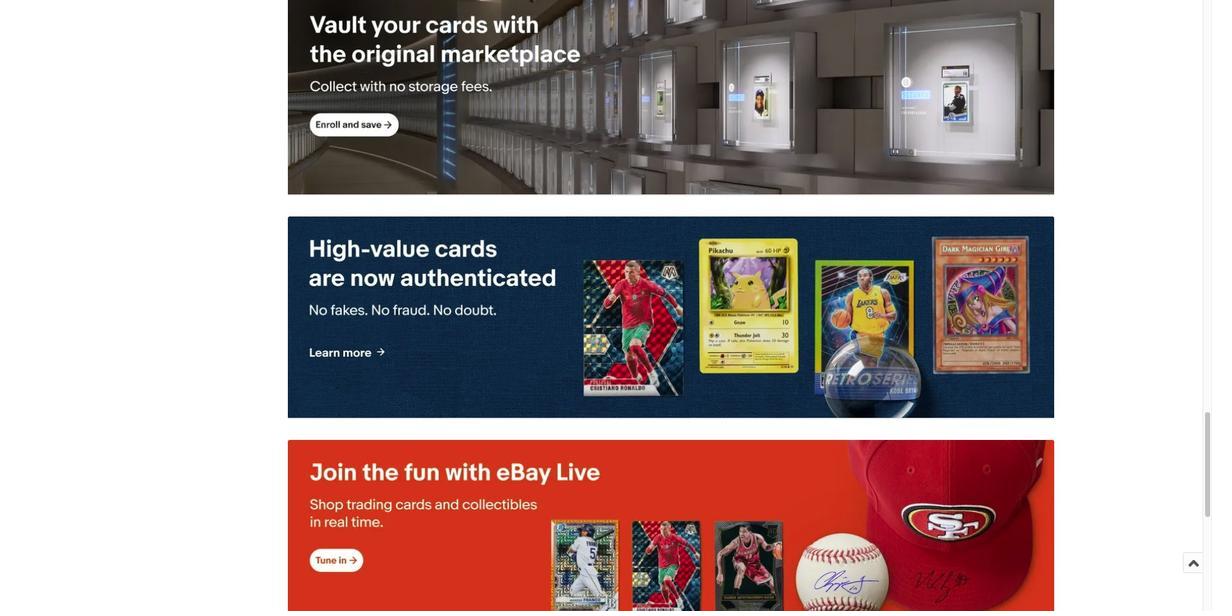 Task type: locate. For each thing, give the bounding box(es) containing it.
high-value cards are now authenticated. learn more here. image
[[288, 216, 1054, 418]]

vault image image
[[288, 0, 1054, 194]]

None text field
[[288, 440, 1054, 611]]

0 vertical spatial none text field
[[288, 0, 1054, 195]]

1 none text field from the top
[[288, 0, 1054, 195]]

None text field
[[288, 0, 1054, 195], [288, 216, 1054, 419]]

2 none text field from the top
[[288, 216, 1054, 419]]

1 vertical spatial none text field
[[288, 216, 1054, 419]]

none text field vault image
[[288, 0, 1054, 195]]



Task type: vqa. For each thing, say whether or not it's contained in the screenshot.
"Sporting Goods" 'Link'
no



Task type: describe. For each thing, give the bounding box(es) containing it.
none text field high-value cards are now authenticated. learn more here.
[[288, 216, 1054, 419]]

ebay live image image
[[288, 440, 1054, 611]]



